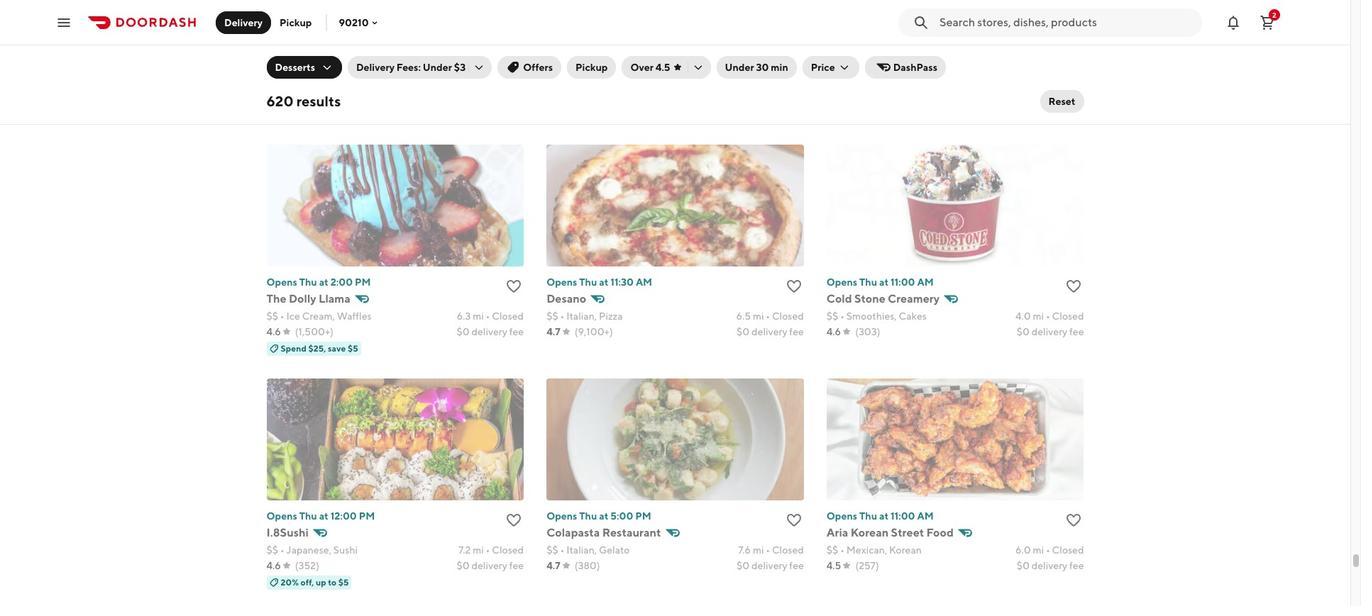 Task type: describe. For each thing, give the bounding box(es) containing it.
thu for colapasta restaurant
[[580, 511, 597, 522]]

dogs
[[907, 76, 930, 88]]

4.6 up 20%
[[267, 561, 281, 572]]

sushi
[[334, 545, 358, 556]]

$$ for wetzel's pretzels
[[827, 76, 839, 88]]

up
[[316, 578, 326, 588]]

fee down 3.7 mi • closed
[[1070, 92, 1084, 103]]

closed for colapasta restaurant
[[772, 545, 804, 556]]

$$ for cold stone creamery
[[827, 311, 839, 322]]

6.7 mi • closed
[[457, 76, 524, 88]]

• down i.8sushi
[[280, 545, 284, 556]]

$​0 for desano
[[737, 326, 750, 338]]

under 30 min button
[[717, 56, 797, 79]]

over
[[631, 62, 654, 73]]

1 vertical spatial ice
[[286, 311, 300, 322]]

$$ for colapasta restaurant
[[547, 545, 558, 556]]

click to add this store to your saved list image for restaurant
[[786, 512, 803, 529]]

over 4.5
[[631, 62, 671, 73]]

creamery
[[888, 292, 940, 306]]

aria
[[827, 527, 849, 540]]

mi for cold stone creamery
[[1033, 311, 1044, 322]]

620 results
[[267, 93, 341, 109]]

colapasta
[[547, 527, 600, 540]]

desserts button
[[267, 56, 342, 79]]

thu for wetzel's pretzels
[[860, 42, 878, 54]]

pm for colapasta restaurant
[[636, 511, 652, 522]]

delivery down 3.7 mi • closed
[[1032, 92, 1068, 103]]

4.7 for (9,100+)
[[547, 326, 561, 338]]

am for aria korean street food
[[918, 511, 934, 522]]

$​0 for cold stone creamery
[[1017, 326, 1030, 338]]

• right 3.7 on the top of page
[[1046, 76, 1051, 88]]

$​0 delivery fee for i.8sushi
[[457, 561, 524, 572]]

mi for i.8sushi
[[473, 545, 484, 556]]

delivery button
[[216, 11, 271, 34]]

delivery for aria korean street food
[[1032, 561, 1068, 572]]

under inside button
[[725, 62, 754, 73]]

price
[[811, 62, 835, 73]]

1 horizontal spatial pickup button
[[567, 56, 617, 79]]

at for wetzel's pretzels
[[880, 42, 889, 54]]

$$ • mexican, korean
[[827, 545, 922, 556]]

hot
[[888, 76, 905, 88]]

fee for i.8sushi
[[510, 561, 524, 572]]

frozen
[[574, 58, 611, 71]]

0 vertical spatial korean
[[851, 527, 889, 540]]

stone
[[855, 292, 886, 306]]

$​0 for colapasta restaurant
[[737, 561, 750, 572]]

90210 button
[[339, 17, 380, 28]]

• down colapasta
[[560, 545, 565, 556]]

at for aria korean street food
[[880, 511, 889, 522]]

$​0 delivery fee for colapasta restaurant
[[737, 561, 804, 572]]

opens for colapasta restaurant
[[547, 511, 578, 522]]

results
[[297, 93, 341, 109]]

$$ • japanese, sushi
[[267, 545, 358, 556]]

delivery for delivery
[[224, 17, 263, 28]]

to
[[328, 578, 337, 588]]

cakes
[[899, 311, 927, 322]]

4.7 down 'under 30 min' on the top of page
[[738, 76, 751, 88]]

thu for i.8sushi
[[299, 511, 317, 522]]

pizza
[[599, 311, 623, 322]]

desserts
[[275, 62, 315, 73]]

blosom japanese restaurant
[[267, 58, 412, 71]]

4.6 for the
[[267, 326, 281, 338]]

11:00 for korean
[[891, 511, 915, 522]]

spend $25, save $5
[[281, 343, 358, 354]]

0 vertical spatial pickup button
[[271, 11, 320, 34]]

Store search: begin typing to search for stores available on DoorDash text field
[[940, 15, 1194, 30]]

yogurt
[[613, 58, 649, 71]]

• right 6.3
[[486, 311, 490, 322]]

wetzel's
[[827, 58, 873, 71]]

6.0
[[1016, 545, 1031, 556]]

• right 7.6
[[766, 545, 770, 556]]

1 horizontal spatial korean
[[890, 545, 922, 556]]

closed for cold stone creamery
[[1053, 311, 1084, 322]]

frog
[[547, 58, 572, 71]]

offers
[[523, 62, 553, 73]]

$$ for blosom japanese restaurant
[[267, 76, 278, 88]]

frog frozen yogurt
[[547, 58, 649, 71]]

thu for desano
[[580, 277, 597, 288]]

click to add this store to your saved list image for korean
[[1066, 512, 1083, 529]]

0 vertical spatial ice
[[610, 76, 624, 88]]

mi for the dolly llama
[[473, 311, 484, 322]]

20% off, up to $5
[[281, 578, 349, 588]]

cold
[[827, 292, 852, 306]]

$​0 delivery fee for desano
[[737, 326, 804, 338]]

$$ • italian, gelato
[[547, 545, 630, 556]]

am for desano
[[636, 277, 652, 288]]

$$ • smoothies, cakes
[[827, 311, 927, 322]]

$​0 down 3.7 on the top of page
[[1017, 92, 1030, 103]]

• down the
[[280, 311, 284, 322]]

gelato
[[599, 545, 630, 556]]

opens for blosom japanese restaurant
[[267, 42, 297, 54]]

• down 'wetzel's'
[[841, 76, 845, 88]]

delivery for desano
[[752, 326, 788, 338]]

pm for i.8sushi
[[359, 511, 375, 522]]

11:00 for stone
[[891, 277, 915, 288]]

cream
[[626, 76, 656, 88]]

$$ for frog frozen yogurt
[[547, 76, 558, 88]]

opens for the dolly llama
[[267, 277, 297, 288]]

click to add this store to your saved list image for creamery
[[1066, 278, 1083, 295]]

at for frog frozen yogurt
[[599, 42, 609, 54]]

thu for aria korean street food
[[860, 511, 878, 522]]

(303)
[[856, 326, 881, 338]]

at for i.8sushi
[[319, 511, 329, 522]]

1 vertical spatial $5
[[338, 578, 349, 588]]

closed for desano
[[772, 311, 804, 322]]

cream,
[[302, 311, 335, 322]]

$25,
[[308, 343, 326, 354]]

opens thu at 12:00 pm
[[267, 511, 375, 522]]

• right 6.7
[[486, 76, 490, 88]]

salads
[[334, 76, 363, 88]]

closed for wetzel's pretzels
[[1052, 76, 1084, 88]]

thu for cold stone creamery
[[860, 277, 878, 288]]

• down frog
[[560, 76, 565, 88]]

4.7 mi • closed
[[738, 76, 804, 88]]

$$ • ice cream, waffles
[[267, 311, 372, 322]]

• down the "blosom" at left
[[280, 76, 284, 88]]

spend
[[281, 343, 307, 354]]

blosom
[[267, 58, 305, 71]]

opens thu at 2:00 pm
[[267, 277, 371, 288]]

under 30 min
[[725, 62, 789, 73]]

7.2
[[459, 545, 471, 556]]

price button
[[803, 56, 859, 79]]

6.3 mi • closed
[[457, 311, 524, 322]]

1 horizontal spatial click to add this store to your saved list image
[[786, 278, 803, 295]]

opens for frog frozen yogurt
[[547, 42, 578, 54]]

• right 7.2 at the bottom
[[486, 545, 490, 556]]

4.0
[[1016, 311, 1031, 322]]

notification bell image
[[1225, 14, 1242, 31]]

thu for the dolly llama
[[299, 277, 317, 288]]

• down 30
[[766, 76, 770, 88]]

• right 6.0
[[1046, 545, 1051, 556]]

fee for desano
[[790, 326, 804, 338]]

delivery for the dolly llama
[[472, 326, 508, 338]]

click to add this store to your saved list image for frozen
[[786, 44, 803, 61]]

pm for the dolly llama
[[355, 277, 371, 288]]

$$ • pretzels, hot dogs
[[827, 76, 930, 88]]

delivery fees: under $3
[[356, 62, 466, 73]]

mi for frog frozen yogurt
[[753, 76, 764, 88]]

$$ • japanese, salads
[[267, 76, 363, 88]]

$$ for aria korean street food
[[827, 545, 839, 556]]

mi for colapasta restaurant
[[753, 545, 764, 556]]

(1,900+)
[[295, 92, 333, 103]]

min
[[771, 62, 789, 73]]

$$ • italian, pizza
[[547, 311, 623, 322]]

(257)
[[856, 561, 879, 572]]

mi for aria korean street food
[[1033, 545, 1044, 556]]

at for cold stone creamery
[[880, 277, 889, 288]]



Task type: vqa. For each thing, say whether or not it's contained in the screenshot.
"Store search: begin typing to search for stores available on DoorDash" text field
yes



Task type: locate. For each thing, give the bounding box(es) containing it.
at for the dolly llama
[[319, 277, 329, 288]]

delivery down 6.0 mi • closed
[[1032, 561, 1068, 572]]

am for cold stone creamery
[[918, 277, 934, 288]]

2:00
[[331, 277, 353, 288]]

thu up aria korean street food
[[860, 511, 878, 522]]

4.7
[[738, 76, 751, 88], [267, 92, 280, 103], [547, 326, 561, 338], [547, 561, 561, 572]]

thu for blosom japanese restaurant
[[299, 42, 317, 54]]

11:00 up the blosom japanese restaurant
[[331, 42, 355, 54]]

1 vertical spatial delivery
[[356, 62, 395, 73]]

food
[[927, 527, 954, 540]]

open menu image
[[55, 14, 72, 31]]

thu
[[299, 42, 317, 54], [580, 42, 597, 54], [860, 42, 878, 54], [299, 277, 317, 288], [580, 277, 597, 288], [860, 277, 878, 288], [299, 511, 317, 522], [580, 511, 597, 522], [860, 511, 878, 522]]

3 items, open order cart image
[[1259, 14, 1276, 31]]

fee for the dolly llama
[[510, 326, 524, 338]]

desano
[[547, 292, 587, 306]]

reset
[[1049, 96, 1076, 107]]

opens thu at 11:00 am up cold stone creamery
[[827, 277, 934, 288]]

fee down 6.0 mi • closed
[[1070, 561, 1084, 572]]

0 horizontal spatial under
[[423, 62, 452, 73]]

opens up desano
[[547, 277, 578, 288]]

opens thu at 11:00 am up aria korean street food
[[827, 511, 934, 522]]

korean down street
[[890, 545, 922, 556]]

llama
[[319, 292, 351, 306]]

mi for blosom japanese restaurant
[[473, 76, 484, 88]]

$​0 down 7.6
[[737, 561, 750, 572]]

0 vertical spatial japanese,
[[286, 76, 332, 88]]

2 italian, from the top
[[567, 545, 597, 556]]

ice down dolly
[[286, 311, 300, 322]]

4.5 inside "button"
[[656, 62, 671, 73]]

620
[[267, 93, 294, 109]]

• down the cold
[[841, 311, 845, 322]]

$$ down the "aria"
[[827, 545, 839, 556]]

opens thu at 5:00 pm
[[547, 511, 652, 522]]

mi for wetzel's pretzels
[[1033, 76, 1044, 88]]

delivery inside 'button'
[[224, 17, 263, 28]]

$​0 delivery fee down 6.3 mi • closed
[[457, 326, 524, 338]]

1 under from the left
[[423, 62, 452, 73]]

30
[[756, 62, 769, 73]]

1 horizontal spatial under
[[725, 62, 754, 73]]

$​0 delivery fee for aria korean street food
[[1017, 561, 1084, 572]]

thu for frog frozen yogurt
[[580, 42, 597, 54]]

mi right 7.2 at the bottom
[[473, 545, 484, 556]]

opens thu at 11:00 am for korean
[[827, 511, 934, 522]]

fee for colapasta restaurant
[[790, 561, 804, 572]]

japanese, for blosom japanese restaurant
[[286, 76, 332, 88]]

over 4.5 button
[[622, 56, 711, 79]]

the
[[267, 292, 287, 306]]

7.6 mi • closed
[[738, 545, 804, 556]]

•
[[280, 76, 284, 88], [486, 76, 490, 88], [560, 76, 565, 88], [766, 76, 770, 88], [841, 76, 845, 88], [1046, 76, 1051, 88], [280, 311, 284, 322], [486, 311, 490, 322], [560, 311, 565, 322], [766, 311, 770, 322], [841, 311, 845, 322], [1046, 311, 1051, 322], [280, 545, 284, 556], [486, 545, 490, 556], [560, 545, 565, 556], [766, 545, 770, 556], [841, 545, 845, 556], [1046, 545, 1051, 556]]

4.6 down the cold
[[827, 326, 841, 338]]

opens up the "blosom" at left
[[267, 42, 297, 54]]

opens for desano
[[547, 277, 578, 288]]

4.7 down $$ • italian, pizza
[[547, 326, 561, 338]]

1 horizontal spatial 4.5
[[827, 561, 842, 572]]

0 vertical spatial 4.5
[[656, 62, 671, 73]]

0 vertical spatial italian,
[[567, 311, 597, 322]]

2
[[1273, 10, 1277, 19]]

click to add this store to your saved list image for pretzels
[[1066, 44, 1083, 61]]

0 horizontal spatial ice
[[286, 311, 300, 322]]

pickup for right pickup button
[[576, 62, 608, 73]]

at for colapasta restaurant
[[599, 511, 609, 522]]

$​0 for the dolly llama
[[457, 326, 470, 338]]

restaurant
[[602, 527, 661, 540]]

pm up "restaurant"
[[636, 511, 652, 522]]

restaurant
[[357, 58, 412, 71]]

opens up the
[[267, 277, 297, 288]]

closed down 'offers'
[[492, 76, 524, 88]]

fees:
[[397, 62, 421, 73]]

opens thu at 11:00 am for stone
[[827, 277, 934, 288]]

pickup button
[[271, 11, 320, 34], [567, 56, 617, 79]]

italian, for colapasta restaurant
[[567, 545, 597, 556]]

pretzels,
[[847, 76, 886, 88]]

aria korean street food
[[827, 527, 954, 540]]

11:30
[[611, 277, 634, 288]]

opens for i.8sushi
[[267, 511, 297, 522]]

4.7 for (380)
[[547, 561, 561, 572]]

opens thu at 1:00 pm
[[547, 42, 649, 54]]

at for desano
[[599, 277, 609, 288]]

1 horizontal spatial pickup
[[576, 62, 608, 73]]

thu up i.8sushi
[[299, 511, 317, 522]]

italian, for desano
[[567, 311, 597, 322]]

• right 4.0
[[1046, 311, 1051, 322]]

click to add this store to your saved list image
[[786, 44, 803, 61], [1066, 44, 1083, 61], [506, 278, 523, 295], [506, 512, 523, 529], [786, 512, 803, 529], [1066, 512, 1083, 529]]

0 horizontal spatial delivery
[[224, 17, 263, 28]]

4.5 down the "aria"
[[827, 561, 842, 572]]

1 japanese, from the top
[[286, 76, 332, 88]]

closed for aria korean street food
[[1053, 545, 1084, 556]]

4.5
[[656, 62, 671, 73], [827, 561, 842, 572]]

dashpass button
[[865, 56, 946, 79]]

4.7 for (1,900+)
[[267, 92, 280, 103]]

3.7
[[1018, 76, 1031, 88]]

$5 right the save
[[348, 343, 358, 354]]

$$ for desano
[[547, 311, 558, 322]]

4.6 up spend
[[267, 326, 281, 338]]

fee
[[1070, 92, 1084, 103], [510, 326, 524, 338], [790, 326, 804, 338], [1070, 326, 1084, 338], [510, 561, 524, 572], [790, 561, 804, 572], [1070, 561, 1084, 572]]

$​0 delivery fee down 3.7 mi • closed
[[1017, 92, 1084, 103]]

am up restaurant
[[357, 42, 374, 54]]

11:00 up pretzels
[[891, 42, 915, 54]]

opens up 'wetzel's'
[[827, 42, 858, 54]]

opens thu at 11:00 am for japanese
[[267, 42, 374, 54]]

(1,500+)
[[295, 326, 334, 338]]

italian, up (9,100+)
[[567, 311, 597, 322]]

closed up reset button
[[1052, 76, 1084, 88]]

0 horizontal spatial pickup button
[[271, 11, 320, 34]]

thu up the dolly llama
[[299, 277, 317, 288]]

11:00 for japanese
[[331, 42, 355, 54]]

6.7
[[457, 76, 471, 88]]

6.0 mi • closed
[[1016, 545, 1084, 556]]

reset button
[[1040, 90, 1084, 113]]

fee down 6.5 mi • closed at right
[[790, 326, 804, 338]]

mi right 6.5
[[753, 311, 764, 322]]

• down desano
[[560, 311, 565, 322]]

off,
[[301, 578, 314, 588]]

$3
[[454, 62, 466, 73]]

at left the 2:00
[[319, 277, 329, 288]]

smoothies,
[[847, 311, 897, 322]]

closed right 7.6
[[772, 545, 804, 556]]

$​0 delivery fee down 7.6 mi • closed
[[737, 561, 804, 572]]

(352)
[[295, 561, 319, 572]]

closed for i.8sushi
[[492, 545, 524, 556]]

under
[[423, 62, 452, 73], [725, 62, 754, 73]]

11:00 up street
[[891, 511, 915, 522]]

0 horizontal spatial 4.5
[[656, 62, 671, 73]]

• right 6.5
[[766, 311, 770, 322]]

delivery down 6.3 mi • closed
[[472, 326, 508, 338]]

fee for aria korean street food
[[1070, 561, 1084, 572]]

$​0 for i.8sushi
[[457, 561, 470, 572]]

20%
[[281, 578, 299, 588]]

$$ down colapasta
[[547, 545, 558, 556]]

closed for frog frozen yogurt
[[772, 76, 804, 88]]

0 horizontal spatial pickup
[[280, 17, 312, 28]]

delivery down 7.6 mi • closed
[[752, 561, 788, 572]]

am up 'food'
[[918, 511, 934, 522]]

am up creamery at right
[[918, 277, 934, 288]]

7.6
[[738, 545, 751, 556]]

under left $3
[[423, 62, 452, 73]]

1 vertical spatial japanese,
[[286, 545, 332, 556]]

at left 1:00
[[599, 42, 609, 54]]

$​0 delivery fee down 6.0 mi • closed
[[1017, 561, 1084, 572]]

click to add this store to your saved list image
[[506, 44, 523, 61], [786, 278, 803, 295], [1066, 278, 1083, 295]]

2 button
[[1254, 8, 1282, 37]]

closed right 7.2 at the bottom
[[492, 545, 524, 556]]

korean up mexican,
[[851, 527, 889, 540]]

$​0 down 7.2 at the bottom
[[457, 561, 470, 572]]

opens up frog
[[547, 42, 578, 54]]

click to add this store to your saved list image up 6.7 mi • closed
[[506, 44, 523, 61]]

6.5
[[737, 311, 751, 322]]

delivery for i.8sushi
[[472, 561, 508, 572]]

$$ down i.8sushi
[[267, 545, 278, 556]]

• down the "aria"
[[841, 545, 845, 556]]

pickup up desserts,
[[576, 62, 608, 73]]

1 vertical spatial pickup
[[576, 62, 608, 73]]

at up colapasta restaurant
[[599, 511, 609, 522]]

click to add this store to your saved list image for dolly
[[506, 278, 523, 295]]

$$ down desano
[[547, 311, 558, 322]]

closed for blosom japanese restaurant
[[492, 76, 524, 88]]

at for blosom japanese restaurant
[[319, 42, 329, 54]]

$$ for i.8sushi
[[267, 545, 278, 556]]

2 japanese, from the top
[[286, 545, 332, 556]]

waffles
[[337, 311, 372, 322]]

closed for the dolly llama
[[492, 311, 524, 322]]

1 italian, from the top
[[567, 311, 597, 322]]

opens
[[267, 42, 297, 54], [547, 42, 578, 54], [827, 42, 858, 54], [267, 277, 297, 288], [547, 277, 578, 288], [827, 277, 858, 288], [267, 511, 297, 522], [547, 511, 578, 522], [827, 511, 858, 522]]

pretzels
[[876, 58, 919, 71]]

4.0 mi • closed
[[1016, 311, 1084, 322]]

mi
[[473, 76, 484, 88], [753, 76, 764, 88], [1033, 76, 1044, 88], [473, 311, 484, 322], [753, 311, 764, 322], [1033, 311, 1044, 322], [473, 545, 484, 556], [753, 545, 764, 556], [1033, 545, 1044, 556]]

$$ for the dolly llama
[[267, 311, 278, 322]]

delivery down 4.0 mi • closed
[[1032, 326, 1068, 338]]

0 vertical spatial $5
[[348, 343, 358, 354]]

offers button
[[498, 56, 562, 79]]

1:00
[[611, 42, 631, 54]]

$$
[[267, 76, 278, 88], [547, 76, 558, 88], [827, 76, 839, 88], [267, 311, 278, 322], [547, 311, 558, 322], [827, 311, 839, 322], [267, 545, 278, 556], [547, 545, 558, 556], [827, 545, 839, 556]]

pickup for the topmost pickup button
[[280, 17, 312, 28]]

0 vertical spatial pickup
[[280, 17, 312, 28]]

12:00
[[331, 511, 357, 522]]

pm for frog frozen yogurt
[[633, 42, 649, 54]]

pickup up the "blosom" at left
[[280, 17, 312, 28]]

the dolly llama
[[267, 292, 351, 306]]

$$ • desserts, ice cream
[[547, 76, 656, 88]]

delivery for colapasta restaurant
[[752, 561, 788, 572]]

delivery down 7.2 mi • closed
[[472, 561, 508, 572]]

ice down yogurt
[[610, 76, 624, 88]]

opens for wetzel's pretzels
[[827, 42, 858, 54]]

mi right 3.7 on the top of page
[[1033, 76, 1044, 88]]

$​0 for aria korean street food
[[1017, 561, 1030, 572]]

0 vertical spatial delivery
[[224, 17, 263, 28]]

opens for cold stone creamery
[[827, 277, 858, 288]]

click to add this store to your saved list image up 7.6 mi • closed
[[786, 512, 803, 529]]

1 horizontal spatial delivery
[[356, 62, 395, 73]]

mi right 6.7
[[473, 76, 484, 88]]

11:00 for pretzels
[[891, 42, 915, 54]]

$​0 down 6.5
[[737, 326, 750, 338]]

at up japanese
[[319, 42, 329, 54]]

$5 right the to
[[338, 578, 349, 588]]

japanese
[[308, 58, 355, 71]]

5:00
[[611, 511, 634, 522]]

click to add this store to your saved list image for restaurant
[[506, 44, 523, 61]]

opens thu at 11:00 am up wetzel's pretzels
[[827, 42, 934, 54]]

2 under from the left
[[725, 62, 754, 73]]

wetzel's pretzels
[[827, 58, 919, 71]]

mi right 4.0
[[1033, 311, 1044, 322]]

1 vertical spatial korean
[[890, 545, 922, 556]]

$$ down frog
[[547, 76, 558, 88]]

11:00 up creamery at right
[[891, 277, 915, 288]]

6.3
[[457, 311, 471, 322]]

japanese, up (352) at bottom left
[[286, 545, 332, 556]]

am for wetzel's pretzels
[[918, 42, 934, 54]]

(380)
[[575, 561, 600, 572]]

click to add this store to your saved list image down store search: begin typing to search for stores available on doordash "text box"
[[1066, 44, 1083, 61]]

colapasta restaurant
[[547, 527, 661, 540]]

$​0 delivery fee
[[1017, 92, 1084, 103], [457, 326, 524, 338], [737, 326, 804, 338], [1017, 326, 1084, 338], [457, 561, 524, 572], [737, 561, 804, 572], [1017, 561, 1084, 572]]

click to add this store to your saved list image up 7.2 mi • closed
[[506, 512, 523, 529]]

0 horizontal spatial click to add this store to your saved list image
[[506, 44, 523, 61]]

japanese, for i.8sushi
[[286, 545, 332, 556]]

japanese,
[[286, 76, 332, 88], [286, 545, 332, 556]]

$​0 delivery fee for cold stone creamery
[[1017, 326, 1084, 338]]

$​0 delivery fee for the dolly llama
[[457, 326, 524, 338]]

pickup button up the "blosom" at left
[[271, 11, 320, 34]]

at left 11:30
[[599, 277, 609, 288]]

am right 11:30
[[636, 277, 652, 288]]

opens for aria korean street food
[[827, 511, 858, 522]]

pm right the 2:00
[[355, 277, 371, 288]]

0 horizontal spatial korean
[[851, 527, 889, 540]]

street
[[891, 527, 924, 540]]

am for blosom japanese restaurant
[[357, 42, 374, 54]]

opens thu at 11:00 am for pretzels
[[827, 42, 934, 54]]

1 vertical spatial pickup button
[[567, 56, 617, 79]]

at up aria korean street food
[[880, 511, 889, 522]]

mi for desano
[[753, 311, 764, 322]]

mi right 6.3
[[473, 311, 484, 322]]

3.7 mi • closed
[[1018, 76, 1084, 88]]

1 vertical spatial italian,
[[567, 545, 597, 556]]

2 horizontal spatial click to add this store to your saved list image
[[1066, 278, 1083, 295]]

mi right 6.0
[[1033, 545, 1044, 556]]

(9,100+)
[[575, 326, 613, 338]]

italian,
[[567, 311, 597, 322], [567, 545, 597, 556]]

$​0 down 6.0
[[1017, 561, 1030, 572]]

6.5 mi • closed
[[737, 311, 804, 322]]

1 vertical spatial 4.5
[[827, 561, 842, 572]]

mi right 7.6
[[753, 545, 764, 556]]

opens up the "aria"
[[827, 511, 858, 522]]

$​0 down 6.3
[[457, 326, 470, 338]]

thu up wetzel's pretzels
[[860, 42, 878, 54]]

desserts,
[[567, 76, 608, 88]]

1 horizontal spatial ice
[[610, 76, 624, 88]]

delivery for delivery fees: under $3
[[356, 62, 395, 73]]

$5
[[348, 343, 358, 354], [338, 578, 349, 588]]

thu up desserts button
[[299, 42, 317, 54]]

thu up stone
[[860, 277, 878, 288]]

$​0 down 4.0
[[1017, 326, 1030, 338]]

fee for cold stone creamery
[[1070, 326, 1084, 338]]

opens thu at 11:30 am
[[547, 277, 652, 288]]

$$ down price
[[827, 76, 839, 88]]

am
[[357, 42, 374, 54], [918, 42, 934, 54], [636, 277, 652, 288], [918, 277, 934, 288], [918, 511, 934, 522]]

delivery for cold stone creamery
[[1032, 326, 1068, 338]]

fee down 7.2 mi • closed
[[510, 561, 524, 572]]

at up wetzel's pretzels
[[880, 42, 889, 54]]

i.8sushi
[[267, 527, 309, 540]]



